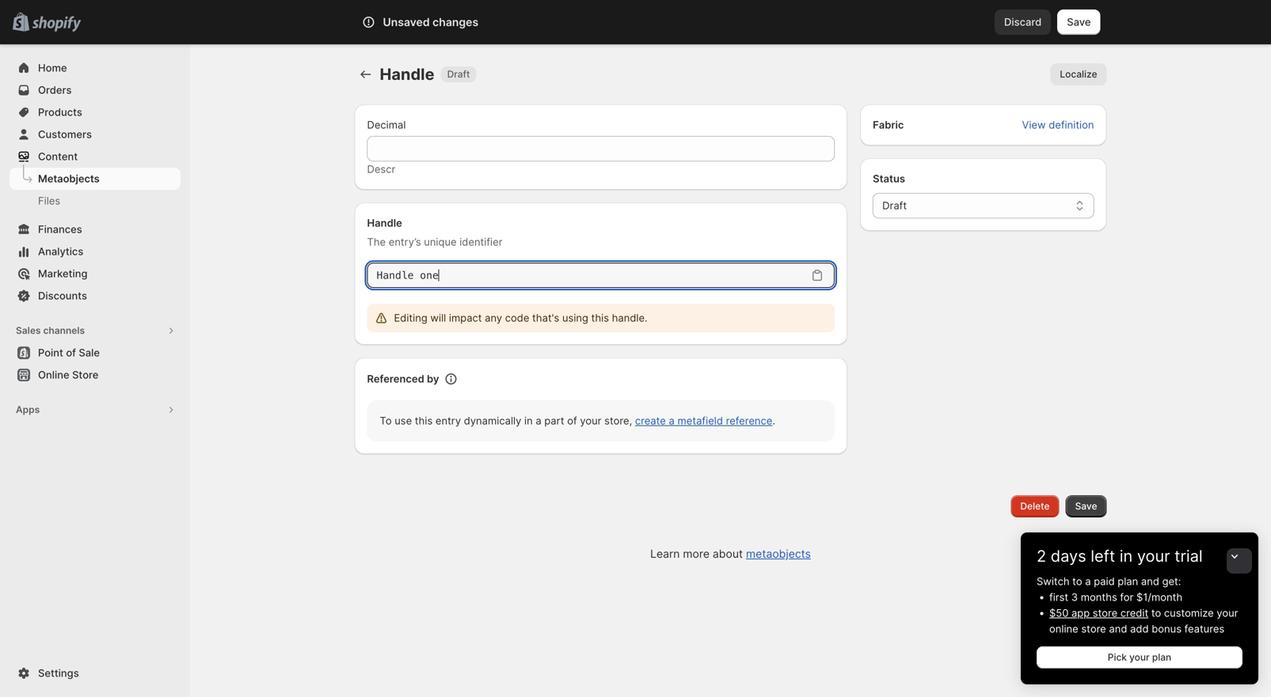 Task type: describe. For each thing, give the bounding box(es) containing it.
sales
[[16, 325, 41, 337]]

and for plan
[[1141, 576, 1160, 588]]

impact
[[449, 312, 482, 324]]

will
[[430, 312, 446, 324]]

3
[[1072, 592, 1078, 604]]

switch
[[1037, 576, 1070, 588]]

create
[[635, 415, 666, 427]]

status
[[873, 173, 905, 185]]

app
[[1072, 608, 1090, 620]]

entry
[[436, 415, 461, 427]]

discard button
[[995, 10, 1051, 35]]

months
[[1081, 592, 1118, 604]]

.
[[773, 415, 776, 427]]

handle.
[[612, 312, 648, 324]]

$50 app store credit
[[1050, 608, 1149, 620]]

discounts
[[38, 290, 87, 302]]

point of sale link
[[10, 342, 181, 364]]

files link
[[10, 190, 181, 212]]

definition
[[1049, 119, 1094, 131]]

use
[[395, 415, 412, 427]]

shopify image
[[32, 16, 81, 32]]

credit
[[1121, 608, 1149, 620]]

learn
[[650, 548, 680, 561]]

point of sale
[[38, 347, 100, 359]]

delete
[[1021, 501, 1050, 513]]

fabric
[[873, 119, 904, 131]]

customize
[[1164, 608, 1214, 620]]

editing will impact any code that's using this handle. alert
[[367, 304, 835, 333]]

any
[[485, 312, 502, 324]]

referenced by
[[367, 373, 439, 385]]

orders
[[38, 84, 72, 96]]

metaobjects link
[[10, 168, 181, 190]]

save button for delete
[[1066, 496, 1107, 518]]

settings
[[38, 668, 79, 680]]

metaobjects link
[[746, 548, 811, 561]]

sales channels button
[[10, 320, 181, 342]]

view
[[1022, 119, 1046, 131]]

metafield
[[678, 415, 723, 427]]

first
[[1050, 592, 1069, 604]]

home link
[[10, 57, 181, 79]]

2 days left in your trial element
[[1021, 574, 1259, 685]]

bonus
[[1152, 623, 1182, 636]]

to customize your online store and add bonus features
[[1050, 608, 1239, 636]]

$50
[[1050, 608, 1069, 620]]

1 horizontal spatial a
[[669, 415, 675, 427]]

handle the entry's unique identifier
[[367, 217, 503, 248]]

customers link
[[10, 124, 181, 146]]

store,
[[605, 415, 632, 427]]

0 vertical spatial to
[[1073, 576, 1083, 588]]

0 horizontal spatial a
[[536, 415, 542, 427]]

analytics
[[38, 246, 83, 258]]

point
[[38, 347, 63, 359]]

discounts link
[[10, 285, 181, 307]]

2
[[1037, 547, 1047, 566]]

products
[[38, 106, 82, 118]]

sale
[[79, 347, 100, 359]]

delete button
[[1011, 496, 1060, 518]]

this inside alert
[[591, 312, 609, 324]]

apps
[[16, 404, 40, 416]]

about
[[713, 548, 743, 561]]

reference
[[726, 415, 773, 427]]

online store link
[[10, 364, 181, 387]]

your inside to customize your online store and add bonus features
[[1217, 608, 1239, 620]]

online store button
[[0, 364, 190, 387]]

online
[[38, 369, 69, 381]]

pick
[[1108, 652, 1127, 664]]

in inside dropdown button
[[1120, 547, 1133, 566]]

switch to a paid plan and get:
[[1037, 576, 1181, 588]]

add
[[1130, 623, 1149, 636]]

a inside 2 days left in your trial element
[[1085, 576, 1091, 588]]

entry's
[[389, 236, 421, 248]]



Task type: vqa. For each thing, say whether or not it's contained in the screenshot.
bottommost Draft
yes



Task type: locate. For each thing, give the bounding box(es) containing it.
$50 app store credit link
[[1050, 608, 1149, 620]]

draft down the 'status'
[[883, 200, 907, 212]]

home
[[38, 62, 67, 74]]

0 vertical spatial in
[[524, 415, 533, 427]]

0 horizontal spatial to
[[1073, 576, 1083, 588]]

0 vertical spatial and
[[1141, 576, 1160, 588]]

your inside dropdown button
[[1137, 547, 1170, 566]]

left
[[1091, 547, 1115, 566]]

1 vertical spatial draft
[[883, 200, 907, 212]]

online
[[1050, 623, 1079, 636]]

1 horizontal spatial and
[[1141, 576, 1160, 588]]

save button right delete button at the bottom right of page
[[1066, 496, 1107, 518]]

your up features
[[1217, 608, 1239, 620]]

draft
[[447, 69, 470, 80], [883, 200, 907, 212]]

part
[[545, 415, 565, 427]]

the
[[367, 236, 386, 248]]

metaobjects
[[746, 548, 811, 561]]

draft for handle
[[447, 69, 470, 80]]

editing
[[394, 312, 428, 324]]

content
[[38, 151, 78, 163]]

save right delete
[[1075, 501, 1098, 513]]

0 vertical spatial of
[[66, 347, 76, 359]]

view definition
[[1022, 119, 1094, 131]]

2 days left in your trial button
[[1021, 533, 1259, 566]]

learn more about metaobjects
[[650, 548, 811, 561]]

of right part on the left bottom of the page
[[567, 415, 577, 427]]

unsaved changes
[[383, 15, 479, 29]]

get:
[[1163, 576, 1181, 588]]

to up 3
[[1073, 576, 1083, 588]]

1 vertical spatial plan
[[1152, 652, 1172, 664]]

store
[[1093, 608, 1118, 620], [1082, 623, 1106, 636]]

0 horizontal spatial this
[[415, 415, 433, 427]]

1 vertical spatial store
[[1082, 623, 1106, 636]]

features
[[1185, 623, 1225, 636]]

plan up for
[[1118, 576, 1139, 588]]

code
[[505, 312, 529, 324]]

dynamically
[[464, 415, 522, 427]]

store down $50 app store credit
[[1082, 623, 1106, 636]]

first 3 months for $1/month
[[1050, 592, 1183, 604]]

1 horizontal spatial in
[[1120, 547, 1133, 566]]

customers
[[38, 128, 92, 141]]

your right pick
[[1130, 652, 1150, 664]]

handle for handle
[[380, 65, 435, 84]]

more
[[683, 548, 710, 561]]

1 vertical spatial to
[[1152, 608, 1162, 620]]

metaobjects
[[38, 173, 100, 185]]

0 vertical spatial store
[[1093, 608, 1118, 620]]

save up localize
[[1067, 16, 1091, 28]]

0 vertical spatial this
[[591, 312, 609, 324]]

save for delete
[[1075, 501, 1098, 513]]

handle inside handle the entry's unique identifier
[[367, 217, 402, 229]]

1 horizontal spatial this
[[591, 312, 609, 324]]

editing will impact any code that's using this handle.
[[394, 312, 648, 324]]

your
[[580, 415, 602, 427], [1137, 547, 1170, 566], [1217, 608, 1239, 620], [1130, 652, 1150, 664]]

1 vertical spatial and
[[1109, 623, 1128, 636]]

1 vertical spatial save button
[[1066, 496, 1107, 518]]

unique
[[424, 236, 457, 248]]

this right using
[[591, 312, 609, 324]]

descr
[[367, 163, 396, 175]]

2 horizontal spatial a
[[1085, 576, 1091, 588]]

handle for handle the entry's unique identifier
[[367, 217, 402, 229]]

and left 'add'
[[1109, 623, 1128, 636]]

0 vertical spatial handle
[[380, 65, 435, 84]]

a right create
[[669, 415, 675, 427]]

channels
[[43, 325, 85, 337]]

and inside to customize your online store and add bonus features
[[1109, 623, 1128, 636]]

1 horizontal spatial plan
[[1152, 652, 1172, 664]]

of left sale
[[66, 347, 76, 359]]

None text field
[[367, 136, 835, 162], [367, 263, 807, 288], [367, 136, 835, 162], [367, 263, 807, 288]]

your up get:
[[1137, 547, 1170, 566]]

store inside to customize your online store and add bonus features
[[1082, 623, 1106, 636]]

save for discard
[[1067, 16, 1091, 28]]

and
[[1141, 576, 1160, 588], [1109, 623, 1128, 636]]

0 horizontal spatial draft
[[447, 69, 470, 80]]

decimal
[[367, 119, 406, 131]]

pick your plan link
[[1037, 647, 1243, 669]]

1 horizontal spatial of
[[567, 415, 577, 427]]

to down $1/month
[[1152, 608, 1162, 620]]

settings link
[[10, 663, 181, 685]]

and up $1/month
[[1141, 576, 1160, 588]]

create a metafield reference link
[[635, 415, 773, 427]]

point of sale button
[[0, 342, 190, 364]]

and for store
[[1109, 623, 1128, 636]]

plan down "bonus"
[[1152, 652, 1172, 664]]

0 vertical spatial draft
[[447, 69, 470, 80]]

in left part on the left bottom of the page
[[524, 415, 533, 427]]

0 vertical spatial save button
[[1058, 10, 1101, 35]]

using
[[562, 312, 589, 324]]

1 vertical spatial of
[[567, 415, 577, 427]]

marketing
[[38, 268, 88, 280]]

referenced
[[367, 373, 424, 385]]

identifier
[[460, 236, 503, 248]]

0 horizontal spatial and
[[1109, 623, 1128, 636]]

plan
[[1118, 576, 1139, 588], [1152, 652, 1172, 664]]

save button for discard
[[1058, 10, 1101, 35]]

pick your plan
[[1108, 652, 1172, 664]]

save button
[[1058, 10, 1101, 35], [1066, 496, 1107, 518]]

discard
[[1004, 16, 1042, 28]]

1 vertical spatial in
[[1120, 547, 1133, 566]]

this right use
[[415, 415, 433, 427]]

draft down changes
[[447, 69, 470, 80]]

handle down unsaved
[[380, 65, 435, 84]]

your left the store,
[[580, 415, 602, 427]]

0 horizontal spatial in
[[524, 415, 533, 427]]

0 horizontal spatial of
[[66, 347, 76, 359]]

of inside button
[[66, 347, 76, 359]]

search
[[432, 16, 466, 28]]

by
[[427, 373, 439, 385]]

0 horizontal spatial plan
[[1118, 576, 1139, 588]]

2 days left in your trial
[[1037, 547, 1203, 566]]

to inside to customize your online store and add bonus features
[[1152, 608, 1162, 620]]

1 horizontal spatial to
[[1152, 608, 1162, 620]]

to use this entry dynamically in a part of your store, create a metafield reference .
[[380, 415, 776, 427]]

draft for status
[[883, 200, 907, 212]]

$1/month
[[1137, 592, 1183, 604]]

1 vertical spatial handle
[[367, 217, 402, 229]]

0 vertical spatial save
[[1067, 16, 1091, 28]]

days
[[1051, 547, 1087, 566]]

view definition link
[[1013, 114, 1104, 136]]

1 horizontal spatial draft
[[883, 200, 907, 212]]

save button up localize
[[1058, 10, 1101, 35]]

handle up the
[[367, 217, 402, 229]]

in
[[524, 415, 533, 427], [1120, 547, 1133, 566]]

localize
[[1060, 69, 1098, 80]]

a left part on the left bottom of the page
[[536, 415, 542, 427]]

to
[[1073, 576, 1083, 588], [1152, 608, 1162, 620]]

changes
[[433, 15, 479, 29]]

in right left
[[1120, 547, 1133, 566]]

unsaved
[[383, 15, 430, 29]]

marketing link
[[10, 263, 181, 285]]

1 vertical spatial save
[[1075, 501, 1098, 513]]

this
[[591, 312, 609, 324], [415, 415, 433, 427]]

sales channels
[[16, 325, 85, 337]]

that's
[[532, 312, 560, 324]]

localize link
[[1051, 63, 1107, 86]]

search button
[[406, 10, 865, 35]]

online store
[[38, 369, 99, 381]]

finances
[[38, 223, 82, 236]]

1 vertical spatial this
[[415, 415, 433, 427]]

products link
[[10, 101, 181, 124]]

0 vertical spatial plan
[[1118, 576, 1139, 588]]

content link
[[10, 146, 181, 168]]

files
[[38, 195, 60, 207]]

a left paid
[[1085, 576, 1091, 588]]

store down the months
[[1093, 608, 1118, 620]]



